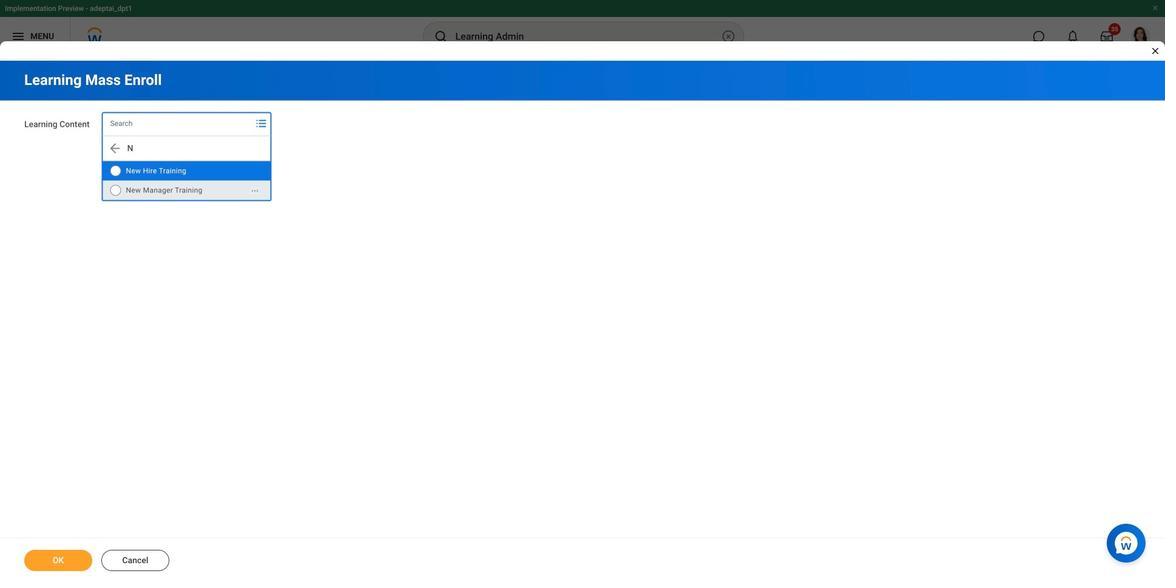 Task type: vqa. For each thing, say whether or not it's contained in the screenshot.
the rightmost Roboto
no



Task type: describe. For each thing, give the bounding box(es) containing it.
x circle image
[[722, 29, 736, 44]]

prompts image
[[254, 116, 269, 131]]

close learning mass enroll image
[[1151, 46, 1161, 56]]

profile logan mcneil element
[[1125, 23, 1159, 50]]

workday assistant region
[[1108, 519, 1151, 563]]

arrow left image
[[108, 141, 122, 156]]

close environment banner image
[[1152, 4, 1160, 12]]



Task type: locate. For each thing, give the bounding box(es) containing it.
dialog
[[0, 0, 1166, 582]]

main content
[[0, 61, 1166, 582]]

banner
[[0, 0, 1166, 56]]

inbox large image
[[1101, 30, 1114, 43]]

related actions image
[[251, 187, 259, 195]]

notifications large image
[[1067, 30, 1080, 43]]

search image
[[434, 29, 448, 44]]

Search field
[[102, 113, 252, 134]]



